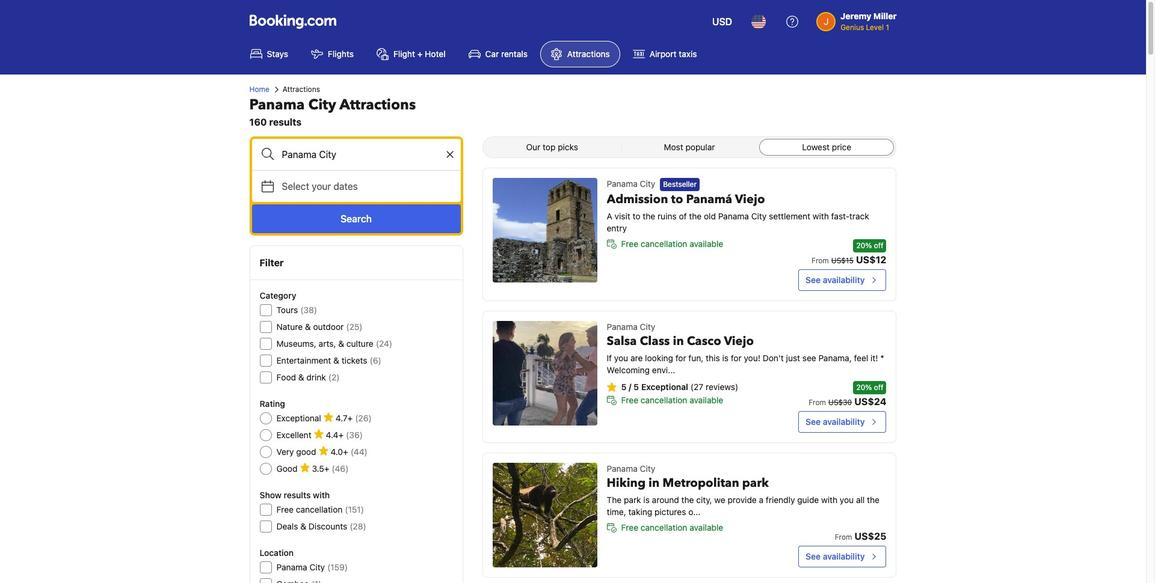 Task type: vqa. For each thing, say whether or not it's contained in the screenshot.
arts,
yes



Task type: describe. For each thing, give the bounding box(es) containing it.
hiking in metropolitan park image
[[493, 464, 597, 568]]

location
[[260, 548, 294, 559]]

2 for from the left
[[731, 353, 742, 364]]

see availability for admission to panamá viejo
[[806, 275, 865, 285]]

free cancellation available for to
[[621, 239, 724, 249]]

excellent
[[277, 430, 312, 441]]

off for salsa class in casco viejo
[[874, 384, 884, 393]]

see availability for salsa class in casco viejo
[[806, 417, 865, 427]]

rentals
[[501, 49, 528, 59]]

a
[[759, 496, 764, 506]]

taxis
[[679, 49, 697, 59]]

from for admission to panamá viejo
[[812, 257, 829, 266]]

panama city (159)
[[277, 563, 348, 573]]

discounts
[[309, 522, 347, 532]]

with inside admission to panamá viejo a visit to the ruins of the old panama city settlement with fast-track entry
[[813, 211, 829, 222]]

see availability for hiking in metropolitan park
[[806, 552, 865, 562]]

+
[[418, 49, 423, 59]]

visit
[[615, 211, 631, 222]]

4.7+
[[336, 413, 353, 424]]

around
[[652, 496, 679, 506]]

good
[[296, 447, 316, 457]]

entertainment & tickets (6)
[[277, 356, 381, 366]]

1 vertical spatial results
[[284, 491, 311, 501]]

booking.com image
[[249, 14, 336, 29]]

cancellation down pictures
[[641, 523, 688, 533]]

city for salsa
[[640, 322, 656, 332]]

see for admission to panamá viejo
[[806, 275, 821, 285]]

admission
[[607, 192, 668, 208]]

(26)
[[355, 413, 372, 424]]

stays link
[[240, 41, 298, 67]]

of
[[679, 211, 687, 222]]

2 5 from the left
[[634, 382, 639, 393]]

class
[[640, 334, 670, 350]]

you inside panama city salsa class in casco viejo if you are looking for fun, this is for you!   don't just see panama, feel it!   * welcoming envi...
[[614, 353, 628, 364]]

the up o...
[[682, 496, 694, 506]]

(2)
[[329, 373, 340, 383]]

nature
[[277, 322, 303, 332]]

& for discounts
[[301, 522, 306, 532]]

home
[[249, 85, 270, 94]]

Where are you going? search field
[[252, 139, 461, 170]]

taking
[[629, 508, 653, 518]]

drink
[[307, 373, 326, 383]]

1 vertical spatial exceptional
[[277, 413, 321, 424]]

deals
[[277, 522, 298, 532]]

in inside panama city hiking in metropolitan park the park is around the city, we provide a friendly guide with you all the time, taking pictures o...
[[649, 476, 660, 492]]

looking
[[645, 353, 673, 364]]

1 horizontal spatial to
[[671, 192, 683, 208]]

panama city attractions 160 results
[[249, 95, 416, 128]]

160
[[249, 117, 267, 128]]

cancellation down the ruins
[[641, 239, 688, 249]]

provide
[[728, 496, 757, 506]]

usd button
[[705, 7, 740, 36]]

see for salsa class in casco viejo
[[806, 417, 821, 427]]

us$25
[[855, 532, 887, 542]]

the right of on the top right of page
[[689, 211, 702, 222]]

viejo inside panama city salsa class in casco viejo if you are looking for fun, this is for you!   don't just see panama, feel it!   * welcoming envi...
[[724, 334, 754, 350]]

show
[[260, 491, 282, 501]]

20% for salsa class in casco viejo
[[857, 384, 872, 393]]

tours
[[277, 305, 298, 315]]

flight + hotel link
[[366, 41, 456, 67]]

panama for (159)
[[277, 563, 307, 573]]

popular
[[686, 142, 715, 152]]

old
[[704, 211, 716, 222]]

the left the ruins
[[643, 211, 656, 222]]

(159)
[[327, 563, 348, 573]]

admission to panamá viejo a visit to the ruins of the old panama city settlement with fast-track entry
[[607, 192, 870, 234]]

very
[[277, 447, 294, 457]]

4.0+
[[331, 447, 348, 457]]

jeremy
[[841, 11, 872, 21]]

flights
[[328, 49, 354, 59]]

(36)
[[346, 430, 363, 441]]

free down /
[[621, 396, 639, 406]]

us$24
[[855, 397, 887, 408]]

& for drink
[[298, 373, 304, 383]]

select
[[282, 181, 309, 192]]

it!
[[871, 353, 878, 364]]

miller
[[874, 11, 897, 21]]

reviews)
[[706, 382, 739, 393]]

very good
[[277, 447, 316, 457]]

city for attractions
[[308, 95, 336, 115]]

friendly
[[766, 496, 795, 506]]

available for city
[[690, 523, 724, 533]]

20% off from us$30 us$24
[[809, 384, 887, 408]]

20% off from us$15 us$12
[[812, 242, 887, 266]]

panamá
[[686, 192, 733, 208]]

nature & outdoor (25)
[[277, 322, 363, 332]]

(46)
[[332, 464, 349, 474]]

metropolitan
[[663, 476, 740, 492]]

dates
[[334, 181, 358, 192]]

& for outdoor
[[305, 322, 311, 332]]

4.4+ (36)
[[326, 430, 363, 441]]

salsa
[[607, 334, 637, 350]]

1 vertical spatial to
[[633, 211, 641, 222]]

us$30
[[829, 399, 852, 408]]

(27
[[691, 382, 704, 393]]

20% for admission to panamá viejo
[[857, 242, 872, 251]]

(28)
[[350, 522, 366, 532]]

1
[[886, 23, 890, 32]]

viejo inside admission to panamá viejo a visit to the ruins of the old panama city settlement with fast-track entry
[[735, 192, 765, 208]]

panama city
[[607, 179, 656, 189]]

search
[[341, 214, 372, 224]]

with up free cancellation (151) on the bottom left of page
[[313, 491, 330, 501]]

city inside admission to panamá viejo a visit to the ruins of the old panama city settlement with fast-track entry
[[752, 211, 767, 222]]

see
[[803, 353, 817, 364]]

attractions inside attractions link
[[568, 49, 610, 59]]

hiking
[[607, 476, 646, 492]]

rating
[[260, 399, 285, 409]]

your
[[312, 181, 331, 192]]

jeremy miller genius level 1
[[841, 11, 897, 32]]

availability for admission to panamá viejo
[[823, 275, 865, 285]]

home link
[[249, 84, 270, 95]]

fast-
[[832, 211, 850, 222]]

guide
[[798, 496, 819, 506]]

from for salsa class in casco viejo
[[809, 399, 826, 408]]

1 horizontal spatial exceptional
[[642, 382, 688, 393]]



Task type: locate. For each thing, give the bounding box(es) containing it.
city inside 'panama city attractions 160 results'
[[308, 95, 336, 115]]

available down (27
[[690, 396, 724, 406]]

you left all
[[840, 496, 854, 506]]

show results with
[[260, 491, 330, 501]]

& for tickets
[[334, 356, 339, 366]]

from left us$25 in the right bottom of the page
[[835, 533, 852, 542]]

0 vertical spatial exceptional
[[642, 382, 688, 393]]

top
[[543, 142, 556, 152]]

2 vertical spatial free cancellation available
[[621, 523, 724, 533]]

1 horizontal spatial for
[[731, 353, 742, 364]]

5 right /
[[634, 382, 639, 393]]

1 vertical spatial free cancellation available
[[621, 396, 724, 406]]

us$15
[[832, 257, 854, 266]]

3 see from the top
[[806, 552, 821, 562]]

3.5+
[[312, 464, 329, 474]]

airport taxis
[[650, 49, 697, 59]]

city up 'hiking'
[[640, 464, 656, 474]]

most
[[664, 142, 684, 152]]

1 see from the top
[[806, 275, 821, 285]]

0 horizontal spatial attractions
[[283, 85, 320, 94]]

1 vertical spatial in
[[649, 476, 660, 492]]

off
[[874, 242, 884, 251], [874, 384, 884, 393]]

free cancellation available down the ruins
[[621, 239, 724, 249]]

see availability down us$15
[[806, 275, 865, 285]]

city inside panama city hiking in metropolitan park the park is around the city, we provide a friendly guide with you all the time, taking pictures o...
[[640, 464, 656, 474]]

to right the visit
[[633, 211, 641, 222]]

0 vertical spatial off
[[874, 242, 884, 251]]

/
[[629, 382, 632, 393]]

city for (159)
[[310, 563, 325, 573]]

don't
[[763, 353, 784, 364]]

1 vertical spatial you
[[840, 496, 854, 506]]

0 horizontal spatial park
[[624, 496, 641, 506]]

0 vertical spatial is
[[722, 353, 729, 364]]

outdoor
[[313, 322, 344, 332]]

from inside 20% off from us$15 us$12
[[812, 257, 829, 266]]

feel
[[854, 353, 869, 364]]

is inside panama city hiking in metropolitan park the park is around the city, we provide a friendly guide with you all the time, taking pictures o...
[[644, 496, 650, 506]]

are
[[631, 353, 643, 364]]

the right all
[[867, 496, 880, 506]]

museums,
[[277, 339, 316, 349]]

car rentals link
[[458, 41, 538, 67]]

genius
[[841, 23, 864, 32]]

2 off from the top
[[874, 384, 884, 393]]

1 horizontal spatial 5
[[634, 382, 639, 393]]

most popular
[[664, 142, 715, 152]]

2 horizontal spatial attractions
[[568, 49, 610, 59]]

1 for from the left
[[676, 353, 687, 364]]

2 see availability from the top
[[806, 417, 865, 427]]

your account menu jeremy miller genius level 1 element
[[817, 5, 902, 33]]

1 horizontal spatial you
[[840, 496, 854, 506]]

available for to
[[690, 239, 724, 249]]

free cancellation available down 5 / 5 exceptional (27 reviews)
[[621, 396, 724, 406]]

0 horizontal spatial you
[[614, 353, 628, 364]]

0 vertical spatial 20%
[[857, 242, 872, 251]]

3 see availability from the top
[[806, 552, 865, 562]]

flights link
[[301, 41, 364, 67]]

you
[[614, 353, 628, 364], [840, 496, 854, 506]]

off inside 20% off from us$15 us$12
[[874, 242, 884, 251]]

0 horizontal spatial in
[[649, 476, 660, 492]]

in right class
[[673, 334, 684, 350]]

is
[[722, 353, 729, 364], [644, 496, 650, 506]]

to down bestseller
[[671, 192, 683, 208]]

20% inside 20% off from us$15 us$12
[[857, 242, 872, 251]]

flight + hotel
[[394, 49, 446, 59]]

see down '20% off from us$30 us$24' on the right bottom of page
[[806, 417, 821, 427]]

0 vertical spatial availability
[[823, 275, 865, 285]]

envi...
[[652, 366, 675, 376]]

1 5 from the left
[[621, 382, 627, 393]]

flight
[[394, 49, 415, 59]]

2 vertical spatial availability
[[823, 552, 865, 562]]

0 vertical spatial attractions
[[568, 49, 610, 59]]

20% inside '20% off from us$30 us$24'
[[857, 384, 872, 393]]

panama inside panama city hiking in metropolitan park the park is around the city, we provide a friendly guide with you all the time, taking pictures o...
[[607, 464, 638, 474]]

2 vertical spatial from
[[835, 533, 852, 542]]

free cancellation available down pictures
[[621, 523, 724, 533]]

city down flights link
[[308, 95, 336, 115]]

exceptional up the excellent
[[277, 413, 321, 424]]

with inside panama city hiking in metropolitan park the park is around the city, we provide a friendly guide with you all the time, taking pictures o...
[[822, 496, 838, 506]]

attractions link
[[540, 41, 620, 67]]

is inside panama city salsa class in casco viejo if you are looking for fun, this is for you!   don't just see panama, feel it!   * welcoming envi...
[[722, 353, 729, 364]]

2 vertical spatial see availability
[[806, 552, 865, 562]]

lowest price
[[803, 142, 852, 152]]

off for admission to panamá viejo
[[874, 242, 884, 251]]

panama inside admission to panamá viejo a visit to the ruins of the old panama city settlement with fast-track entry
[[718, 211, 749, 222]]

stays
[[267, 49, 288, 59]]

2 available from the top
[[690, 396, 724, 406]]

0 vertical spatial see availability
[[806, 275, 865, 285]]

2 vertical spatial see
[[806, 552, 821, 562]]

0 vertical spatial to
[[671, 192, 683, 208]]

panama up admission at the top of the page
[[607, 179, 638, 189]]

a
[[607, 211, 613, 222]]

1 availability from the top
[[823, 275, 865, 285]]

car
[[485, 49, 499, 59]]

0 vertical spatial available
[[690, 239, 724, 249]]

you inside panama city hiking in metropolitan park the park is around the city, we provide a friendly guide with you all the time, taking pictures o...
[[840, 496, 854, 506]]

0 horizontal spatial to
[[633, 211, 641, 222]]

free up deals at the left bottom
[[277, 505, 294, 515]]

panama for attractions
[[249, 95, 305, 115]]

3 available from the top
[[690, 523, 724, 533]]

1 vertical spatial from
[[809, 399, 826, 408]]

o...
[[689, 508, 701, 518]]

panama right old
[[718, 211, 749, 222]]

panama up salsa
[[607, 322, 638, 332]]

cancellation up deals & discounts (28)
[[296, 505, 343, 515]]

1 vertical spatial viejo
[[724, 334, 754, 350]]

1 vertical spatial availability
[[823, 417, 865, 427]]

available down old
[[690, 239, 724, 249]]

panama inside 'panama city attractions 160 results'
[[249, 95, 305, 115]]

20% up "us$24" at the bottom of the page
[[857, 384, 872, 393]]

& down museums, arts, & culture (24)
[[334, 356, 339, 366]]

0 vertical spatial free cancellation available
[[621, 239, 724, 249]]

city for hiking
[[640, 464, 656, 474]]

availability down us$15
[[823, 275, 865, 285]]

(44)
[[351, 447, 368, 457]]

hotel
[[425, 49, 446, 59]]

0 horizontal spatial 5
[[621, 382, 627, 393]]

1 free cancellation available from the top
[[621, 239, 724, 249]]

off up us$12 at the top
[[874, 242, 884, 251]]

admission to panamá viejo image
[[493, 178, 597, 283]]

you!
[[744, 353, 761, 364]]

in up around at the right bottom of the page
[[649, 476, 660, 492]]

park up a
[[743, 476, 769, 492]]

panama for salsa
[[607, 322, 638, 332]]

results inside 'panama city attractions 160 results'
[[269, 117, 302, 128]]

just
[[786, 353, 800, 364]]

tours (38)
[[277, 305, 317, 315]]

lowest
[[803, 142, 830, 152]]

park up the taking
[[624, 496, 641, 506]]

for left fun,
[[676, 353, 687, 364]]

see down 20% off from us$15 us$12
[[806, 275, 821, 285]]

1 available from the top
[[690, 239, 724, 249]]

airport
[[650, 49, 677, 59]]

0 horizontal spatial for
[[676, 353, 687, 364]]

our
[[526, 142, 541, 152]]

1 vertical spatial off
[[874, 384, 884, 393]]

from left "us$30"
[[809, 399, 826, 408]]

1 vertical spatial see
[[806, 417, 821, 427]]

*
[[881, 353, 885, 364]]

off up "us$24" at the bottom of the page
[[874, 384, 884, 393]]

1 vertical spatial 20%
[[857, 384, 872, 393]]

off inside '20% off from us$30 us$24'
[[874, 384, 884, 393]]

2 see from the top
[[806, 417, 821, 427]]

with left fast- on the right top
[[813, 211, 829, 222]]

see availability down from us$25
[[806, 552, 865, 562]]

3 availability from the top
[[823, 552, 865, 562]]

1 horizontal spatial is
[[722, 353, 729, 364]]

from inside from us$25
[[835, 533, 852, 542]]

0 vertical spatial in
[[673, 334, 684, 350]]

1 vertical spatial is
[[644, 496, 650, 506]]

panama up 'hiking'
[[607, 464, 638, 474]]

casco
[[687, 334, 721, 350]]

& right arts,
[[338, 339, 344, 349]]

free down the taking
[[621, 523, 639, 533]]

tickets
[[342, 356, 368, 366]]

us$12
[[856, 255, 887, 266]]

with right guide
[[822, 496, 838, 506]]

in inside panama city salsa class in casco viejo if you are looking for fun, this is for you!   don't just see panama, feel it!   * welcoming envi...
[[673, 334, 684, 350]]

free cancellation (151)
[[277, 505, 364, 515]]

4.4+
[[326, 430, 344, 441]]

free down entry
[[621, 239, 639, 249]]

(25)
[[346, 322, 363, 332]]

if
[[607, 353, 612, 364]]

see down guide
[[806, 552, 821, 562]]

availability for hiking in metropolitan park
[[823, 552, 865, 562]]

panama down the home on the left top of page
[[249, 95, 305, 115]]

you right if
[[614, 353, 628, 364]]

city up class
[[640, 322, 656, 332]]

1 see availability from the top
[[806, 275, 865, 285]]

attractions inside 'panama city attractions 160 results'
[[340, 95, 416, 115]]

car rentals
[[485, 49, 528, 59]]

free
[[621, 239, 639, 249], [621, 396, 639, 406], [277, 505, 294, 515], [621, 523, 639, 533]]

0 vertical spatial see
[[806, 275, 821, 285]]

city inside panama city salsa class in casco viejo if you are looking for fun, this is for you!   don't just see panama, feel it!   * welcoming envi...
[[640, 322, 656, 332]]

pictures
[[655, 508, 686, 518]]

free cancellation available
[[621, 239, 724, 249], [621, 396, 724, 406], [621, 523, 724, 533]]

entry
[[607, 223, 627, 234]]

0 vertical spatial viejo
[[735, 192, 765, 208]]

level
[[866, 23, 884, 32]]

cancellation down 5 / 5 exceptional (27 reviews)
[[641, 396, 688, 406]]

park
[[743, 476, 769, 492], [624, 496, 641, 506]]

2 vertical spatial attractions
[[340, 95, 416, 115]]

viejo up you!
[[724, 334, 754, 350]]

0 vertical spatial from
[[812, 257, 829, 266]]

1 horizontal spatial attractions
[[340, 95, 416, 115]]

see availability down "us$30"
[[806, 417, 865, 427]]

in
[[673, 334, 684, 350], [649, 476, 660, 492]]

results right 160
[[269, 117, 302, 128]]

20% up us$12 at the top
[[857, 242, 872, 251]]

picks
[[558, 142, 578, 152]]

panama,
[[819, 353, 852, 364]]

settlement
[[769, 211, 811, 222]]

0 vertical spatial results
[[269, 117, 302, 128]]

see for hiking in metropolitan park
[[806, 552, 821, 562]]

& right deals at the left bottom
[[301, 522, 306, 532]]

& down (38)
[[305, 322, 311, 332]]

results
[[269, 117, 302, 128], [284, 491, 311, 501]]

is right this
[[722, 353, 729, 364]]

the
[[643, 211, 656, 222], [689, 211, 702, 222], [682, 496, 694, 506], [867, 496, 880, 506]]

0 horizontal spatial is
[[644, 496, 650, 506]]

panama down location
[[277, 563, 307, 573]]

2 vertical spatial available
[[690, 523, 724, 533]]

city,
[[697, 496, 712, 506]]

panama
[[249, 95, 305, 115], [607, 179, 638, 189], [718, 211, 749, 222], [607, 322, 638, 332], [607, 464, 638, 474], [277, 563, 307, 573]]

1 vertical spatial attractions
[[283, 85, 320, 94]]

city left (159)
[[310, 563, 325, 573]]

1 vertical spatial available
[[690, 396, 724, 406]]

filter
[[260, 258, 284, 268]]

panama inside panama city salsa class in casco viejo if you are looking for fun, this is for you!   don't just see panama, feel it!   * welcoming envi...
[[607, 322, 638, 332]]

1 vertical spatial park
[[624, 496, 641, 506]]

panama for hiking
[[607, 464, 638, 474]]

viejo right panamá
[[735, 192, 765, 208]]

(151)
[[345, 505, 364, 515]]

city left 'settlement'
[[752, 211, 767, 222]]

(24)
[[376, 339, 392, 349]]

2 20% from the top
[[857, 384, 872, 393]]

food
[[277, 373, 296, 383]]

0 vertical spatial you
[[614, 353, 628, 364]]

is up the taking
[[644, 496, 650, 506]]

0 vertical spatial park
[[743, 476, 769, 492]]

city up admission at the top of the page
[[640, 179, 656, 189]]

4.0+ (44)
[[331, 447, 368, 457]]

1 off from the top
[[874, 242, 884, 251]]

for left you!
[[731, 353, 742, 364]]

2 availability from the top
[[823, 417, 865, 427]]

all
[[856, 496, 865, 506]]

salsa class in casco viejo image
[[493, 322, 597, 426]]

1 horizontal spatial in
[[673, 334, 684, 350]]

our top picks
[[526, 142, 578, 152]]

from inside '20% off from us$30 us$24'
[[809, 399, 826, 408]]

exceptional down the envi...
[[642, 382, 688, 393]]

1 20% from the top
[[857, 242, 872, 251]]

3 free cancellation available from the top
[[621, 523, 724, 533]]

2 free cancellation available from the top
[[621, 396, 724, 406]]

fun,
[[689, 353, 704, 364]]

5 left /
[[621, 382, 627, 393]]

from left us$15
[[812, 257, 829, 266]]

results right show
[[284, 491, 311, 501]]

availability for salsa class in casco viejo
[[823, 417, 865, 427]]

(6)
[[370, 356, 381, 366]]

this
[[706, 353, 720, 364]]

available down o...
[[690, 523, 724, 533]]

& left drink
[[298, 373, 304, 383]]

availability down "us$30"
[[823, 417, 865, 427]]

1 vertical spatial see availability
[[806, 417, 865, 427]]

0 horizontal spatial exceptional
[[277, 413, 321, 424]]

search button
[[252, 205, 461, 234]]

availability down from us$25
[[823, 552, 865, 562]]

free cancellation available for city
[[621, 523, 724, 533]]

1 horizontal spatial park
[[743, 476, 769, 492]]



